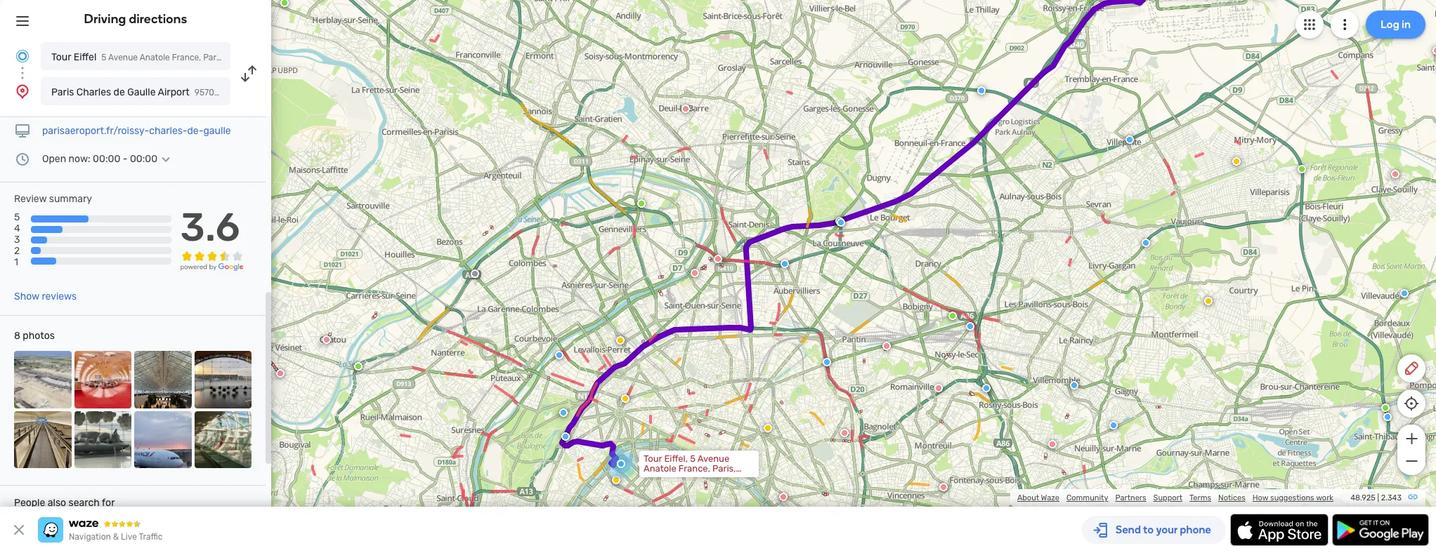 Task type: locate. For each thing, give the bounding box(es) containing it.
eiffel
[[74, 51, 96, 63]]

1
[[14, 257, 18, 269]]

1 vertical spatial france,
[[679, 464, 710, 474]]

0 horizontal spatial tour
[[51, 51, 71, 63]]

de-
[[187, 125, 203, 137]]

image 5 of paris charles de gaulle airport, roissy-en-france image
[[14, 411, 71, 469]]

00:00
[[93, 153, 120, 165], [130, 153, 157, 165]]

airport
[[158, 86, 190, 98]]

0 horizontal spatial paris,
[[203, 53, 225, 63]]

france,
[[172, 53, 201, 63], [679, 464, 710, 474]]

paris,
[[203, 53, 225, 63], [713, 464, 736, 474]]

also
[[48, 498, 66, 509]]

road closed image
[[1391, 170, 1400, 178], [714, 255, 722, 263], [276, 370, 285, 378], [1048, 441, 1057, 449], [779, 493, 788, 502]]

hazard image
[[1232, 157, 1241, 166], [621, 395, 630, 403]]

france for eiffel,
[[644, 474, 673, 484]]

0 horizontal spatial avenue
[[108, 53, 138, 63]]

support link
[[1153, 494, 1183, 503]]

3
[[14, 234, 20, 246]]

2 vertical spatial 5
[[690, 454, 696, 464]]

1 vertical spatial 5
[[14, 212, 20, 224]]

tour eiffel, 5 avenue anatole france, paris, france
[[644, 454, 736, 484]]

00:00 right -
[[130, 153, 157, 165]]

waze
[[1041, 494, 1060, 503]]

5
[[101, 53, 106, 63], [14, 212, 20, 224], [690, 454, 696, 464]]

pencil image
[[1403, 360, 1420, 377]]

avenue right eiffel, on the left of the page
[[698, 454, 729, 464]]

tour
[[51, 51, 71, 63], [644, 454, 662, 464]]

tour left eiffel, on the left of the page
[[644, 454, 662, 464]]

1 horizontal spatial 5
[[101, 53, 106, 63]]

clock image
[[14, 151, 31, 168]]

avenue inside tour eiffel, 5 avenue anatole france, paris, france
[[698, 454, 729, 464]]

tour inside tour eiffel, 5 avenue anatole france, paris, france
[[644, 454, 662, 464]]

directions
[[129, 11, 187, 27]]

paris, inside tour eiffel 5 avenue anatole france, paris, france
[[203, 53, 225, 63]]

image 6 of paris charles de gaulle airport, roissy-en-france image
[[74, 411, 131, 469]]

1 vertical spatial chit chat image
[[354, 363, 363, 371]]

search
[[69, 498, 100, 509]]

hazard image
[[1204, 297, 1213, 306], [616, 337, 625, 345], [764, 424, 772, 433], [612, 476, 620, 485]]

0 vertical spatial tour
[[51, 51, 71, 63]]

france, for eiffel
[[172, 53, 201, 63]]

anatole inside tour eiffel 5 avenue anatole france, paris, france
[[140, 53, 170, 63]]

anatole inside tour eiffel, 5 avenue anatole france, paris, france
[[644, 464, 676, 474]]

anatole
[[140, 53, 170, 63], [644, 464, 676, 474]]

0 vertical spatial france,
[[172, 53, 201, 63]]

reviews
[[42, 291, 77, 303]]

0 horizontal spatial france,
[[172, 53, 201, 63]]

computer image
[[14, 123, 31, 140]]

5 inside 5 4 3 2 1
[[14, 212, 20, 224]]

paris, for eiffel,
[[713, 464, 736, 474]]

image 8 of paris charles de gaulle airport, roissy-en-france image
[[194, 411, 252, 469]]

5 inside tour eiffel, 5 avenue anatole france, paris, france
[[690, 454, 696, 464]]

1 vertical spatial france
[[644, 474, 673, 484]]

france inside tour eiffel 5 avenue anatole france, paris, france
[[227, 53, 254, 63]]

chit chat image
[[1298, 165, 1306, 174], [637, 200, 646, 208], [949, 312, 957, 320], [1381, 404, 1390, 412]]

0 vertical spatial anatole
[[140, 53, 170, 63]]

5 4 3 2 1
[[14, 212, 20, 269]]

0 vertical spatial paris,
[[203, 53, 225, 63]]

2 00:00 from the left
[[130, 153, 157, 165]]

france, inside tour eiffel 5 avenue anatole france, paris, france
[[172, 53, 201, 63]]

1 vertical spatial hazard image
[[621, 395, 630, 403]]

chevron down image
[[157, 154, 174, 165]]

1 horizontal spatial chit chat image
[[354, 363, 363, 371]]

5 right eiffel
[[101, 53, 106, 63]]

location image
[[14, 83, 31, 100]]

0 vertical spatial hazard image
[[1232, 157, 1241, 166]]

0 horizontal spatial anatole
[[140, 53, 170, 63]]

police image
[[1126, 136, 1134, 144], [837, 219, 845, 227], [1142, 239, 1150, 247], [555, 351, 564, 360], [823, 358, 831, 367], [1070, 382, 1079, 390], [982, 384, 991, 393], [561, 433, 570, 441]]

image 3 of paris charles de gaulle airport, roissy-en-france image
[[134, 351, 191, 409]]

0 horizontal spatial france
[[227, 53, 254, 63]]

live
[[121, 533, 137, 542]]

00:00 left -
[[93, 153, 120, 165]]

de
[[114, 86, 125, 98]]

gaulle
[[127, 86, 156, 98]]

for
[[102, 498, 115, 509]]

1 horizontal spatial tour
[[644, 454, 662, 464]]

parisaeroport.fr/roissy-charles-de-gaulle link
[[42, 125, 231, 137]]

1 horizontal spatial anatole
[[644, 464, 676, 474]]

avenue inside tour eiffel 5 avenue anatole france, paris, france
[[108, 53, 138, 63]]

1 vertical spatial anatole
[[644, 464, 676, 474]]

1 horizontal spatial paris,
[[713, 464, 736, 474]]

1 horizontal spatial france
[[644, 474, 673, 484]]

avenue up the paris charles de gaulle airport
[[108, 53, 138, 63]]

1 vertical spatial avenue
[[698, 454, 729, 464]]

2.343
[[1381, 494, 1402, 503]]

anatole for eiffel,
[[644, 464, 676, 474]]

1 horizontal spatial avenue
[[698, 454, 729, 464]]

image 1 of paris charles de gaulle airport, roissy-en-france image
[[14, 351, 71, 409]]

tour left eiffel
[[51, 51, 71, 63]]

avenue
[[108, 53, 138, 63], [698, 454, 729, 464]]

open
[[42, 153, 66, 165]]

paris, inside tour eiffel, 5 avenue anatole france, paris, france
[[713, 464, 736, 474]]

how suggestions work link
[[1253, 494, 1334, 503]]

community link
[[1067, 494, 1108, 503]]

france, for eiffel,
[[679, 464, 710, 474]]

2 horizontal spatial 5
[[690, 454, 696, 464]]

0 horizontal spatial 5
[[14, 212, 20, 224]]

partners link
[[1115, 494, 1146, 503]]

0 vertical spatial 5
[[101, 53, 106, 63]]

show reviews
[[14, 291, 77, 303]]

1 vertical spatial paris,
[[713, 464, 736, 474]]

paris
[[51, 86, 74, 98]]

1 horizontal spatial france,
[[679, 464, 710, 474]]

road closed image
[[1433, 46, 1436, 55], [682, 105, 690, 113], [691, 269, 699, 278], [323, 336, 331, 344], [883, 342, 891, 351], [935, 384, 943, 393], [840, 429, 849, 438], [939, 483, 948, 492]]

police image
[[977, 86, 986, 95], [835, 217, 844, 226], [781, 260, 789, 268], [1400, 289, 1409, 298], [966, 323, 975, 331], [559, 409, 568, 417], [1384, 413, 1392, 422], [1109, 422, 1118, 430]]

open now: 00:00 - 00:00 button
[[42, 153, 174, 165]]

paris charles de gaulle airport button
[[41, 77, 230, 105]]

france, inside tour eiffel, 5 avenue anatole france, paris, france
[[679, 464, 710, 474]]

avenue for eiffel
[[108, 53, 138, 63]]

0 vertical spatial france
[[227, 53, 254, 63]]

summary
[[49, 193, 92, 205]]

0 horizontal spatial chit chat image
[[280, 0, 289, 7]]

0 horizontal spatial 00:00
[[93, 153, 120, 165]]

1 horizontal spatial 00:00
[[130, 153, 157, 165]]

5 inside tour eiffel 5 avenue anatole france, paris, france
[[101, 53, 106, 63]]

france
[[227, 53, 254, 63], [644, 474, 673, 484]]

france for eiffel
[[227, 53, 254, 63]]

5 right eiffel, on the left of the page
[[690, 454, 696, 464]]

0 horizontal spatial hazard image
[[621, 395, 630, 403]]

1 vertical spatial tour
[[644, 454, 662, 464]]

avenue for eiffel,
[[698, 454, 729, 464]]

5 up 3
[[14, 212, 20, 224]]

0 vertical spatial avenue
[[108, 53, 138, 63]]

chit chat image
[[280, 0, 289, 7], [354, 363, 363, 371]]

france inside tour eiffel, 5 avenue anatole france, paris, france
[[644, 474, 673, 484]]

0 vertical spatial chit chat image
[[280, 0, 289, 7]]



Task type: vqa. For each thing, say whether or not it's contained in the screenshot.
Arrive in 1h 12m Arrive at 11:33 AM
no



Task type: describe. For each thing, give the bounding box(es) containing it.
48.925 | 2.343
[[1351, 494, 1402, 503]]

current location image
[[14, 48, 31, 65]]

tour for eiffel
[[51, 51, 71, 63]]

8 photos
[[14, 330, 55, 342]]

tour eiffel 5 avenue anatole france, paris, france
[[51, 51, 254, 63]]

terms
[[1190, 494, 1211, 503]]

notices
[[1218, 494, 1246, 503]]

48.925
[[1351, 494, 1376, 503]]

navigation & live traffic
[[69, 533, 163, 542]]

3.6
[[180, 205, 240, 251]]

gaulle
[[203, 125, 231, 137]]

accident image
[[471, 270, 479, 278]]

now:
[[69, 153, 90, 165]]

open now: 00:00 - 00:00
[[42, 153, 157, 165]]

image 2 of paris charles de gaulle airport, roissy-en-france image
[[74, 351, 131, 409]]

about waze community partners support terms notices how suggestions work
[[1017, 494, 1334, 503]]

x image
[[11, 522, 27, 539]]

community
[[1067, 494, 1108, 503]]

review
[[14, 193, 47, 205]]

5 for eiffel,
[[690, 454, 696, 464]]

driving directions
[[84, 11, 187, 27]]

about
[[1017, 494, 1039, 503]]

|
[[1377, 494, 1379, 503]]

how
[[1253, 494, 1269, 503]]

work
[[1316, 494, 1334, 503]]

tour for eiffel,
[[644, 454, 662, 464]]

about waze link
[[1017, 494, 1060, 503]]

support
[[1153, 494, 1183, 503]]

&
[[113, 533, 119, 542]]

driving
[[84, 11, 126, 27]]

1 horizontal spatial hazard image
[[1232, 157, 1241, 166]]

review summary
[[14, 193, 92, 205]]

2
[[14, 245, 20, 257]]

navigation
[[69, 533, 111, 542]]

image 4 of paris charles de gaulle airport, roissy-en-france image
[[194, 351, 252, 409]]

-
[[123, 153, 128, 165]]

partners
[[1115, 494, 1146, 503]]

parisaeroport.fr/roissy-charles-de-gaulle
[[42, 125, 231, 137]]

show
[[14, 291, 39, 303]]

eiffel,
[[664, 454, 688, 464]]

paris, for eiffel
[[203, 53, 225, 63]]

traffic
[[139, 533, 163, 542]]

photos
[[23, 330, 55, 342]]

parisaeroport.fr/roissy-
[[42, 125, 149, 137]]

paris charles de gaulle airport
[[51, 86, 190, 98]]

5 for eiffel
[[101, 53, 106, 63]]

terms link
[[1190, 494, 1211, 503]]

8
[[14, 330, 20, 342]]

link image
[[1407, 492, 1419, 503]]

image 7 of paris charles de gaulle airport, roissy-en-france image
[[134, 411, 191, 469]]

1 00:00 from the left
[[93, 153, 120, 165]]

4
[[14, 223, 20, 235]]

anatole for eiffel
[[140, 53, 170, 63]]

zoom out image
[[1403, 453, 1420, 470]]

zoom in image
[[1403, 431, 1420, 448]]

charles-
[[149, 125, 187, 137]]

charles
[[76, 86, 111, 98]]

suggestions
[[1270, 494, 1314, 503]]

notices link
[[1218, 494, 1246, 503]]

people
[[14, 498, 45, 509]]

people also search for
[[14, 498, 115, 509]]



